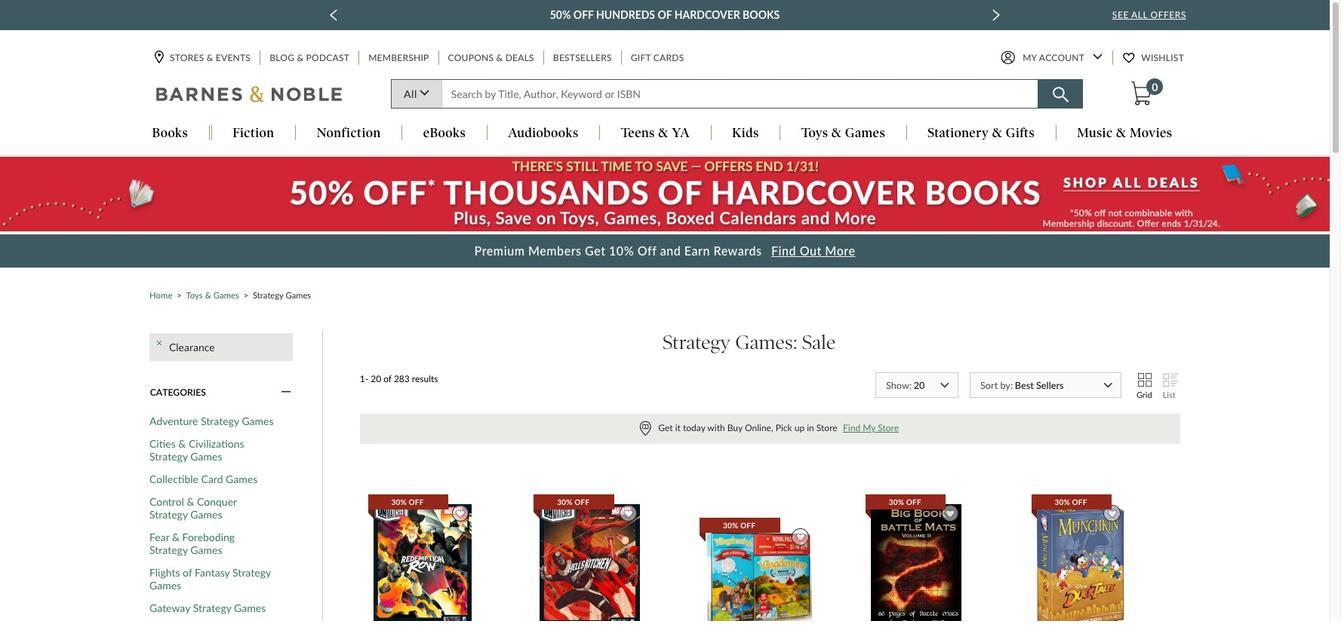 Task type: locate. For each thing, give the bounding box(es) containing it.
2 vertical spatial of
[[183, 567, 192, 580]]

membership
[[368, 52, 429, 64]]

flights
[[149, 567, 180, 580]]

clearance
[[169, 341, 215, 354]]

1 vertical spatial of
[[384, 374, 392, 385]]

stores
[[170, 52, 204, 64]]

0 horizontal spatial toys
[[186, 290, 203, 300]]

title: unmatched marvel hells kitchen image
[[539, 504, 641, 622]]

1 horizontal spatial 20
[[914, 379, 925, 391]]

all right see
[[1131, 9, 1148, 20]]

1 horizontal spatial off
[[638, 243, 657, 258]]

1 horizontal spatial books
[[743, 8, 780, 21]]

close modal image
[[157, 341, 162, 354]]

get left it
[[658, 423, 673, 434]]

& for cities & civilizations strategy games link
[[178, 438, 186, 450]]

membership link
[[367, 51, 431, 65]]

gateway strategy games link
[[149, 602, 266, 616]]

0 vertical spatial toys
[[801, 126, 828, 141]]

off left and
[[638, 243, 657, 258]]

find right in
[[843, 423, 861, 434]]

0 vertical spatial of
[[658, 8, 672, 21]]

0 horizontal spatial of
[[183, 567, 192, 580]]

my right user icon
[[1023, 52, 1037, 64]]

bestsellers link
[[552, 51, 613, 65]]

toys inside toys & games button
[[801, 126, 828, 141]]

toys right kids button
[[801, 126, 828, 141]]

cart image
[[1132, 82, 1152, 106]]

of right hundreds at the top left
[[658, 8, 672, 21]]

grid link
[[1137, 373, 1152, 400]]

0 vertical spatial books
[[743, 8, 780, 21]]

strategy down control
[[149, 509, 188, 522]]

down arrow image
[[1093, 54, 1103, 60]]

& inside fear & foreboding strategy games
[[172, 531, 180, 544]]

and
[[660, 243, 681, 258]]

it
[[675, 423, 681, 434]]

rewards
[[714, 243, 762, 258]]

sale
[[802, 331, 836, 354]]

home link
[[149, 290, 172, 300]]

list link
[[1163, 373, 1176, 400]]

0 vertical spatial my
[[1023, 52, 1037, 64]]

50% off hundreds of hardcover books
[[550, 8, 780, 21]]

control & conquer strategy games
[[149, 496, 237, 522]]

&
[[207, 52, 213, 64], [297, 52, 304, 64], [496, 52, 503, 64], [658, 126, 669, 141], [832, 126, 842, 141], [992, 126, 1003, 141], [1116, 126, 1127, 141], [205, 290, 211, 300], [178, 438, 186, 450], [187, 496, 194, 508], [172, 531, 180, 544]]

region containing get it today with buy online, pick up in store
[[360, 415, 1180, 444]]

0 vertical spatial find
[[771, 243, 796, 258]]

deals
[[505, 52, 534, 64]]

1 horizontal spatial toys & games
[[801, 126, 885, 141]]

out
[[800, 243, 822, 258]]

off right 50% at the left top of the page
[[573, 8, 594, 21]]

music
[[1077, 126, 1113, 141]]

games inside "link"
[[242, 415, 274, 428]]

games
[[845, 126, 885, 141], [213, 290, 239, 300], [286, 290, 311, 300], [242, 415, 274, 428], [190, 451, 222, 464], [226, 473, 258, 486], [190, 509, 222, 522], [190, 544, 222, 557], [149, 580, 181, 593], [234, 602, 266, 615]]

toys
[[801, 126, 828, 141], [186, 290, 203, 300]]

off
[[573, 8, 594, 21], [638, 243, 657, 258]]

1 horizontal spatial get
[[658, 423, 673, 434]]

0 horizontal spatial all
[[404, 88, 417, 101]]

283
[[394, 374, 410, 385]]

& for "blog & podcast" link
[[297, 52, 304, 64]]

best sellers
[[1015, 379, 1064, 391]]

1 vertical spatial toys & games
[[186, 290, 239, 300]]

premium members get 10% off and earn rewards find out more
[[474, 243, 856, 258]]

0 horizontal spatial toys & games
[[186, 290, 239, 300]]

of right the flights
[[183, 567, 192, 580]]

user image
[[1001, 51, 1015, 65]]

& inside control & conquer strategy games
[[187, 496, 194, 508]]

0 vertical spatial off
[[573, 8, 594, 21]]

1 vertical spatial toys
[[186, 290, 203, 300]]

of
[[658, 8, 672, 21], [384, 374, 392, 385], [183, 567, 192, 580]]

find
[[771, 243, 796, 258], [843, 423, 861, 434]]

online,
[[745, 423, 773, 434]]

0 horizontal spatial store
[[817, 423, 837, 434]]

0 vertical spatial all
[[1131, 9, 1148, 20]]

& inside cities & civilizations strategy games
[[178, 438, 186, 450]]

games inside flights of fantasy strategy games
[[149, 580, 181, 593]]

all
[[1131, 9, 1148, 20], [404, 88, 417, 101]]

strategy inside fear & foreboding strategy games
[[149, 544, 188, 557]]

& inside button
[[1116, 126, 1127, 141]]

0 button
[[1130, 79, 1163, 107]]

30% for title: kingdomino royal pack- original kingdomino and age of giants expansion games (b&n exclusive) image
[[723, 522, 738, 531]]

premium
[[474, 243, 525, 258]]

fantasy
[[195, 567, 230, 580]]

control & conquer strategy games link
[[149, 496, 274, 522]]

gateway
[[149, 602, 190, 615]]

30% for title: big book of battle mats vol 2 image
[[889, 498, 904, 507]]

gift cards link
[[629, 51, 686, 65]]

categories
[[150, 387, 206, 398]]

categories button
[[149, 386, 293, 400]]

card
[[201, 473, 223, 486]]

None field
[[441, 80, 1039, 109]]

books button
[[131, 126, 209, 142]]

strategy up civilizations
[[201, 415, 239, 428]]

toys inside strategy games: sale main content
[[186, 290, 203, 300]]

1 horizontal spatial my
[[1023, 52, 1037, 64]]

1 vertical spatial off
[[638, 243, 657, 258]]

coupons & deals link
[[447, 51, 536, 65]]

0 horizontal spatial get
[[585, 243, 606, 258]]

off inside strategy games: sale main content
[[638, 243, 657, 258]]

blog
[[270, 52, 294, 64]]

buy
[[727, 423, 743, 434]]

get left 10%
[[585, 243, 606, 258]]

title: munchkin®: disney ducktales image
[[1036, 504, 1124, 622]]

get inside region
[[658, 423, 673, 434]]

Search by Title, Author, Keyword or ISBN text field
[[441, 80, 1039, 109]]

0 horizontal spatial my
[[863, 423, 876, 434]]

1 horizontal spatial all
[[1131, 9, 1148, 20]]

flights of fantasy strategy games
[[149, 567, 271, 593]]

my inside region
[[863, 423, 876, 434]]

1 horizontal spatial toys
[[801, 126, 828, 141]]

pick
[[776, 423, 792, 434]]

50% off thousans of hardcover books, plus, save on toys, games, boxed calendars and more image
[[0, 157, 1330, 231]]

control
[[149, 496, 184, 508]]

stationery
[[928, 126, 989, 141]]

strategy
[[253, 290, 284, 300], [663, 331, 730, 354], [201, 415, 239, 428], [149, 451, 188, 464], [149, 509, 188, 522], [149, 544, 188, 557], [233, 567, 271, 580], [193, 602, 231, 615]]

1 vertical spatial get
[[658, 423, 673, 434]]

strategy games: sale main content
[[0, 157, 1330, 622]]

best sellers link
[[970, 373, 1122, 403]]

1- 20 of 283 results
[[360, 374, 438, 385]]

30% off
[[391, 498, 424, 507], [557, 498, 590, 507], [889, 498, 921, 507], [1055, 498, 1087, 507], [723, 522, 756, 531]]

1 vertical spatial all
[[404, 88, 417, 101]]

store
[[817, 423, 837, 434], [878, 423, 899, 434]]

blog & podcast
[[270, 52, 350, 64]]

books
[[743, 8, 780, 21], [152, 126, 188, 141]]

my right in
[[863, 423, 876, 434]]

cities & civilizations strategy games link
[[149, 438, 274, 464]]

civilizations
[[189, 438, 244, 450]]

1 horizontal spatial find
[[843, 423, 861, 434]]

1-
[[360, 374, 368, 385]]

region inside strategy games: sale main content
[[360, 415, 1180, 444]]

1 vertical spatial find
[[843, 423, 861, 434]]

0 vertical spatial toys & games
[[801, 126, 885, 141]]

region
[[360, 415, 1180, 444]]

1 horizontal spatial store
[[878, 423, 899, 434]]

1 vertical spatial books
[[152, 126, 188, 141]]

previous slide / item image
[[330, 9, 338, 21]]

stores & events link
[[155, 51, 252, 65]]

stationery & gifts button
[[907, 126, 1056, 142]]

strategy down flights of fantasy strategy games link in the left of the page
[[193, 602, 231, 615]]

0 horizontal spatial find
[[771, 243, 796, 258]]

strategy down fear
[[149, 544, 188, 557]]

all down membership link
[[404, 88, 417, 101]]

toys right home
[[186, 290, 203, 300]]

in
[[807, 423, 814, 434]]

strategy games
[[253, 290, 311, 300]]

store right in
[[817, 423, 837, 434]]

off for title: kingdomino royal pack- original kingdomino and age of giants expansion games (b&n exclusive) image
[[740, 522, 756, 531]]

strategy right fantasy
[[233, 567, 271, 580]]

audiobooks
[[508, 126, 579, 141]]

& for teens & ya button
[[658, 126, 669, 141]]

find left out
[[771, 243, 796, 258]]

store down 20 link
[[878, 423, 899, 434]]

of left the 283
[[384, 374, 392, 385]]

best
[[1015, 379, 1034, 391]]

0 horizontal spatial books
[[152, 126, 188, 141]]

strategy down cities
[[149, 451, 188, 464]]

cities
[[149, 438, 176, 450]]

1 vertical spatial my
[[863, 423, 876, 434]]

gifts
[[1006, 126, 1035, 141]]

& for coupons & deals link
[[496, 52, 503, 64]]

off for the title: unmatched marvel redemption row image
[[409, 498, 424, 507]]

music & movies button
[[1056, 126, 1193, 142]]

my
[[1023, 52, 1037, 64], [863, 423, 876, 434]]



Task type: describe. For each thing, give the bounding box(es) containing it.
list view active image
[[1163, 373, 1176, 391]]

my inside "popup button"
[[1023, 52, 1037, 64]]

nonfiction
[[317, 126, 381, 141]]

with
[[707, 423, 725, 434]]

0
[[1152, 81, 1158, 94]]

wishlist link
[[1123, 51, 1186, 65]]

1 horizontal spatial of
[[384, 374, 392, 385]]

fiction button
[[212, 126, 295, 142]]

movies
[[1130, 126, 1172, 141]]

get it today with buy online, pick up in store find my store
[[658, 423, 899, 434]]

50% off hundreds of hardcover books link
[[550, 6, 780, 24]]

0 horizontal spatial 20
[[371, 374, 381, 385]]

find my store link
[[837, 423, 900, 435]]

music & movies
[[1077, 126, 1172, 141]]

ebooks button
[[402, 126, 487, 142]]

conquer
[[197, 496, 237, 508]]

list
[[1163, 390, 1176, 400]]

& for fear & foreboding strategy games link
[[172, 531, 180, 544]]

grid view active image
[[1137, 373, 1150, 391]]

more
[[825, 243, 856, 258]]

foreboding
[[182, 531, 235, 544]]

off for title: big book of battle mats vol 2 image
[[906, 498, 921, 507]]

gateway strategy games
[[149, 602, 266, 615]]

search image
[[1053, 87, 1068, 103]]

10%
[[609, 243, 634, 258]]

grid
[[1137, 390, 1152, 400]]

toys & games inside button
[[801, 126, 885, 141]]

earn
[[684, 243, 710, 258]]

coupons & deals
[[448, 52, 534, 64]]

strategy inside "link"
[[201, 415, 239, 428]]

see all offers
[[1112, 9, 1186, 20]]

1 store from the left
[[817, 423, 837, 434]]

gift cards
[[631, 52, 684, 64]]

games inside button
[[845, 126, 885, 141]]

blog & podcast link
[[268, 51, 351, 65]]

ebooks
[[423, 126, 466, 141]]

bopis small image
[[640, 422, 651, 436]]

strategy inside control & conquer strategy games
[[149, 509, 188, 522]]

sellers
[[1036, 379, 1064, 391]]

flights of fantasy strategy games link
[[149, 567, 274, 593]]

coupons
[[448, 52, 494, 64]]

toys & games link
[[186, 290, 239, 300]]

30% for title: munchkin®: disney ducktales image
[[1055, 498, 1070, 507]]

kids button
[[711, 126, 780, 142]]

& for music & movies button
[[1116, 126, 1127, 141]]

kids
[[732, 126, 759, 141]]

& for control & conquer strategy games link
[[187, 496, 194, 508]]

podcast
[[306, 52, 350, 64]]

up
[[795, 423, 805, 434]]

cities & civilizations strategy games
[[149, 438, 244, 464]]

fear & foreboding strategy games link
[[149, 531, 274, 558]]

strategy left games:
[[663, 331, 730, 354]]

teens
[[621, 126, 655, 141]]

nonfiction button
[[296, 126, 402, 142]]

collectible
[[149, 473, 198, 486]]

fear & foreboding strategy games
[[149, 531, 235, 557]]

strategy right toys & games link
[[253, 290, 284, 300]]

30% off for title: munchkin®: disney ducktales image
[[1055, 498, 1087, 507]]

all inside "link"
[[404, 88, 417, 101]]

strategy inside cities & civilizations strategy games
[[149, 451, 188, 464]]

strategy inside flights of fantasy strategy games
[[233, 567, 271, 580]]

title: big book of battle mats vol 2 image
[[870, 504, 962, 622]]

account
[[1039, 52, 1085, 64]]

20 inside 20 link
[[914, 379, 925, 391]]

30% for the title: unmatched marvel redemption row image
[[391, 498, 407, 507]]

gift
[[631, 52, 651, 64]]

& for toys & games button
[[832, 126, 842, 141]]

30% off for title: big book of battle mats vol 2 image
[[889, 498, 921, 507]]

members
[[528, 243, 582, 258]]

2 horizontal spatial of
[[658, 8, 672, 21]]

offers
[[1151, 9, 1186, 20]]

minus image
[[281, 386, 291, 400]]

stationery & gifts
[[928, 126, 1035, 141]]

today
[[683, 423, 705, 434]]

see all offers link
[[1112, 9, 1186, 20]]

fear
[[149, 531, 169, 544]]

& for stationery & gifts button
[[992, 126, 1003, 141]]

30% off for the title: unmatched marvel redemption row image
[[391, 498, 424, 507]]

30% for title: unmatched marvel hells kitchen image
[[557, 498, 573, 507]]

toys & games inside strategy games: sale main content
[[186, 290, 239, 300]]

games inside fear & foreboding strategy games
[[190, 544, 222, 557]]

my account
[[1023, 52, 1085, 64]]

teens & ya
[[621, 126, 690, 141]]

30% off for title: kingdomino royal pack- original kingdomino and age of giants expansion games (b&n exclusive) image
[[723, 522, 756, 531]]

next slide / item image
[[992, 9, 1000, 21]]

logo image
[[156, 86, 343, 107]]

title: kingdomino royal pack- original kingdomino and age of giants expansion games (b&n exclusive) image
[[705, 528, 813, 622]]

wishlist
[[1141, 52, 1184, 64]]

adventure
[[149, 415, 198, 428]]

teens & ya button
[[600, 126, 711, 142]]

of inside flights of fantasy strategy games
[[183, 567, 192, 580]]

adventure strategy games
[[149, 415, 274, 428]]

adventure strategy games link
[[149, 415, 274, 428]]

events
[[216, 52, 251, 64]]

games:
[[735, 331, 797, 354]]

20 link
[[875, 373, 959, 403]]

see
[[1112, 9, 1129, 20]]

hardcover
[[675, 8, 740, 21]]

find inside region
[[843, 423, 861, 434]]

0 horizontal spatial off
[[573, 8, 594, 21]]

collectible card games
[[149, 473, 258, 486]]

30% off for title: unmatched marvel hells kitchen image
[[557, 498, 590, 507]]

collectible card games link
[[149, 473, 258, 486]]

0 vertical spatial get
[[585, 243, 606, 258]]

fiction
[[233, 126, 274, 141]]

games inside cities & civilizations strategy games
[[190, 451, 222, 464]]

games inside control & conquer strategy games
[[190, 509, 222, 522]]

results
[[412, 374, 438, 385]]

title: unmatched marvel redemption row image
[[373, 504, 473, 622]]

audiobooks button
[[487, 126, 599, 142]]

2 store from the left
[[878, 423, 899, 434]]

ya
[[672, 126, 690, 141]]

hundreds
[[596, 8, 655, 21]]

off for title: unmatched marvel hells kitchen image
[[575, 498, 590, 507]]

off for title: munchkin®: disney ducktales image
[[1072, 498, 1087, 507]]

bestsellers
[[553, 52, 612, 64]]

books inside button
[[152, 126, 188, 141]]



Task type: vqa. For each thing, say whether or not it's contained in the screenshot.
"Store"
yes



